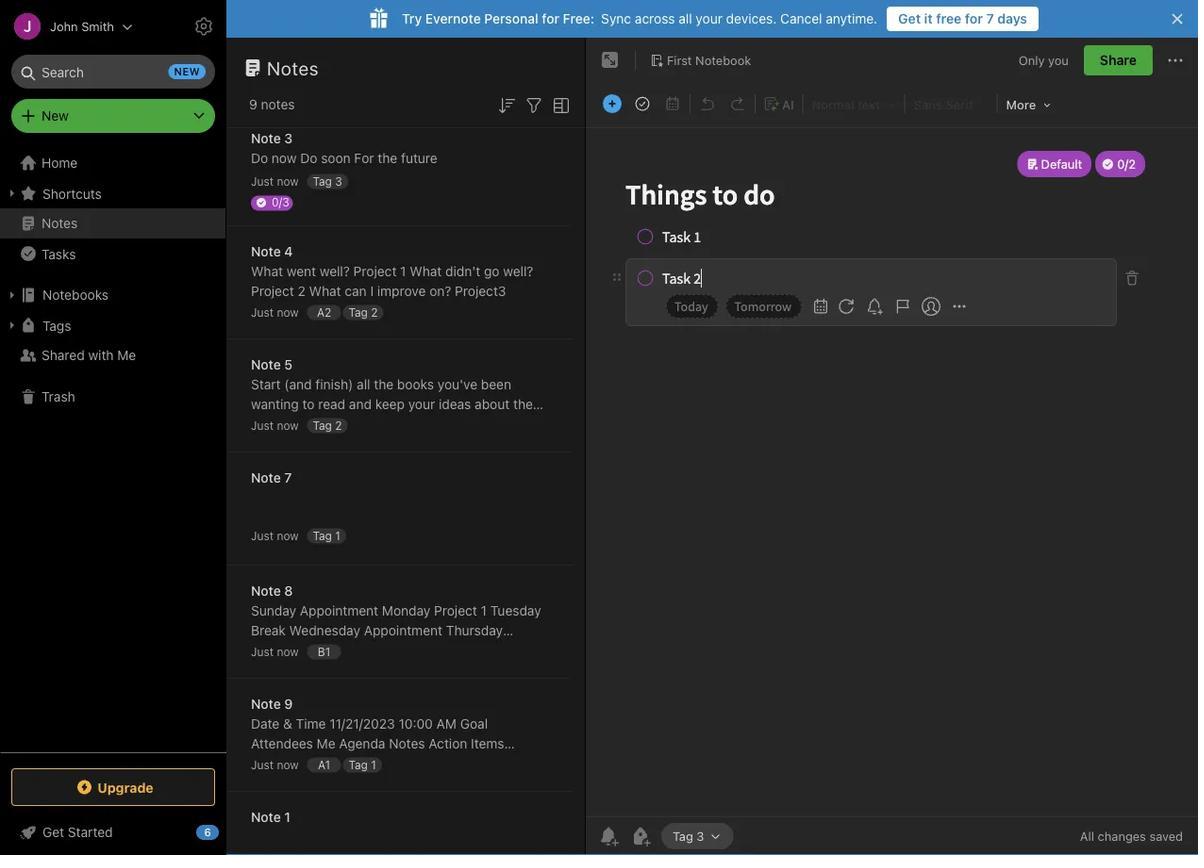 Task type: describe. For each thing, give the bounding box(es) containing it.
share
[[1100, 52, 1137, 68]]

a1
[[318, 758, 330, 772]]

if
[[375, 416, 383, 432]]

0/3
[[272, 196, 289, 209]]

action
[[429, 736, 467, 752]]

tag down agenda
[[349, 758, 368, 772]]

with
[[88, 348, 114, 363]]

project up i
[[353, 264, 397, 279]]

just now for 8
[[251, 646, 299, 659]]

expand notebooks image
[[5, 288, 20, 303]]

1 down pictu...
[[335, 529, 340, 542]]

note for note 8
[[251, 583, 281, 599]]

first notebook button
[[643, 47, 758, 74]]

finish)
[[315, 377, 353, 392]]

click to collapse image
[[219, 821, 233, 843]]

3 inside sunday appointment monday project 1 tuesday break wednesday appointment thursday project 2 friday task 3 saturday break
[[381, 643, 389, 658]]

3 down "9 notes"
[[284, 131, 293, 146]]

1 horizontal spatial 9
[[284, 697, 293, 712]]

you're
[[387, 416, 425, 432]]

tuesday
[[490, 603, 541, 619]]

1 vertical spatial appointment
[[364, 623, 442, 639]]

Font family field
[[907, 91, 995, 117]]

expand tags image
[[5, 318, 20, 333]]

tag 3 inside button
[[673, 829, 704, 843]]

0 horizontal spatial tag 3
[[313, 175, 342, 188]]

note for note 4
[[251, 244, 281, 259]]

sync
[[601, 11, 631, 26]]

place.
[[308, 416, 345, 432]]

status
[[310, 756, 349, 772]]

7 inside button
[[986, 11, 994, 26]]

1 horizontal spatial your
[[696, 11, 722, 26]]

upgrade
[[97, 780, 153, 795]]

tasks
[[42, 246, 76, 262]]

1 vertical spatial meeting
[[274, 776, 324, 791]]

Help and Learning task checklist field
[[0, 818, 226, 848]]

Heading level field
[[805, 91, 902, 117]]

tag down the soon
[[313, 175, 332, 188]]

note 1 button
[[226, 792, 572, 856]]

heading level image
[[806, 92, 901, 116]]

task
[[350, 643, 378, 658]]

more actions image
[[1164, 49, 1187, 72]]

9 notes
[[249, 97, 295, 112]]

Tag 3 Tag actions field
[[704, 830, 722, 843]]

2 vertical spatial all
[[251, 416, 264, 432]]

View options field
[[545, 92, 573, 117]]

a
[[478, 416, 485, 432]]

task image
[[629, 91, 656, 117]]

book,
[[251, 436, 285, 452]]

date
[[251, 716, 279, 732]]

5
[[284, 357, 293, 373]]

b1
[[318, 645, 330, 658]]

me inside date & time 11/21/2023 10:00 am goal attendees me agenda notes action items assignee status clean up meeting notes send out meeting notes and action items
[[317, 736, 335, 752]]

1 horizontal spatial notes
[[327, 776, 361, 791]]

4 just now from the top
[[251, 530, 299, 543]]

books
[[397, 377, 434, 392]]

project down the sunday
[[251, 643, 294, 658]]

3 down the soon
[[335, 175, 342, 188]]

out
[[251, 776, 271, 791]]

just for note 8
[[251, 646, 274, 659]]

settings image
[[192, 15, 215, 38]]

just now for 4
[[251, 306, 299, 319]]

1 inside note 1 button
[[284, 810, 291, 825]]

shared with me
[[42, 348, 136, 363]]

what went well? project 1 what didn't go well? project 2 what can i improve on? project3
[[251, 264, 533, 299]]

0 vertical spatial appointment
[[300, 603, 378, 619]]

note for note 5
[[251, 357, 281, 373]]

your inside start (and finish) all the books you've been wanting to read and keep your ideas about them all in one place. tip: if you're reading a physical book, take pictu...
[[408, 397, 435, 412]]

one
[[282, 416, 305, 432]]

am
[[436, 716, 457, 732]]

go
[[484, 264, 500, 279]]

tag down "can"
[[349, 306, 368, 319]]

a2
[[317, 306, 331, 319]]

share button
[[1084, 45, 1153, 75]]

all
[[1080, 830, 1094, 844]]

note for note 7
[[251, 470, 281, 486]]

note for note 3
[[251, 131, 281, 146]]

saved
[[1149, 830, 1183, 844]]

1 down agenda
[[371, 758, 376, 772]]

0 vertical spatial the
[[378, 150, 397, 166]]

now for tag 3
[[277, 175, 299, 188]]

on?
[[429, 283, 451, 299]]

6
[[204, 827, 211, 839]]

monday
[[382, 603, 430, 619]]

2 horizontal spatial what
[[410, 264, 442, 279]]

to
[[302, 397, 315, 412]]

Note Editor text field
[[586, 128, 1198, 817]]

date & time 11/21/2023 10:00 am goal attendees me agenda notes action items assignee status clean up meeting notes send out meeting notes and action items
[[251, 716, 532, 791]]

1 horizontal spatial all
[[357, 377, 370, 392]]

Insert field
[[598, 91, 626, 117]]

saturday
[[393, 643, 447, 658]]

send
[[500, 756, 532, 772]]

john
[[50, 19, 78, 33]]

notes inside date & time 11/21/2023 10:00 am goal attendees me agenda notes action items assignee status clean up meeting notes send out meeting notes and action items
[[389, 736, 425, 752]]

1 vertical spatial notes
[[463, 756, 497, 772]]

anytime.
[[826, 11, 877, 26]]

more
[[1006, 98, 1036, 112]]

2 horizontal spatial all
[[678, 11, 692, 26]]

devices.
[[726, 11, 777, 26]]

1 inside what went well? project 1 what didn't go well? project 2 what can i improve on? project3
[[400, 264, 406, 279]]

shared
[[42, 348, 85, 363]]

friday
[[309, 643, 346, 658]]

upgrade button
[[11, 769, 215, 807]]

get it free for 7 days
[[898, 11, 1027, 26]]

More actions field
[[1164, 45, 1187, 75]]

personal
[[484, 11, 538, 26]]

i
[[370, 283, 374, 299]]

pictu...
[[318, 436, 360, 452]]

Add filters field
[[523, 92, 545, 117]]

tip:
[[349, 416, 372, 432]]

first
[[667, 53, 692, 67]]

didn't
[[445, 264, 480, 279]]

10:00
[[399, 716, 433, 732]]

notebooks
[[42, 287, 109, 303]]

4
[[284, 244, 293, 259]]

new
[[174, 66, 200, 78]]

just now for 9
[[251, 759, 299, 772]]

new search field
[[25, 55, 206, 89]]

you
[[1048, 53, 1069, 67]]

0 horizontal spatial what
[[251, 264, 283, 279]]

action
[[391, 776, 429, 791]]

notebook
[[695, 53, 751, 67]]

evernote
[[425, 11, 481, 26]]

home
[[42, 155, 78, 171]]

clean
[[353, 756, 387, 772]]

items
[[471, 736, 504, 752]]

in
[[268, 416, 279, 432]]

tag down read
[[313, 419, 332, 432]]

ideas
[[439, 397, 471, 412]]

(and
[[284, 377, 312, 392]]

keep
[[375, 397, 405, 412]]

sunday appointment monday project 1 tuesday break wednesday appointment thursday project 2 friday task 3 saturday break
[[251, 603, 541, 658]]

1 horizontal spatial what
[[309, 283, 341, 299]]



Task type: locate. For each thing, give the bounding box(es) containing it.
what down note 4
[[251, 264, 283, 279]]

me inside tree
[[117, 348, 136, 363]]

new button
[[11, 99, 215, 133]]

now for tag 2
[[277, 419, 299, 433]]

note up date at the bottom left of the page
[[251, 697, 281, 712]]

tags
[[42, 318, 71, 333]]

1 vertical spatial 9
[[284, 697, 293, 712]]

just now down the went
[[251, 306, 299, 319]]

add a reminder image
[[597, 825, 620, 848]]

your up first notebook
[[696, 11, 722, 26]]

3 just now from the top
[[251, 419, 299, 433]]

1 horizontal spatial get
[[898, 11, 921, 26]]

shortcuts
[[42, 186, 102, 201]]

just up 'book,' on the bottom of page
[[251, 419, 274, 433]]

font family image
[[908, 92, 994, 116]]

8
[[284, 583, 293, 599]]

notebooks link
[[0, 280, 225, 310]]

1 horizontal spatial notes
[[267, 57, 319, 79]]

note inside button
[[251, 810, 281, 825]]

0 horizontal spatial 9
[[249, 97, 257, 112]]

0 vertical spatial notes
[[267, 57, 319, 79]]

&
[[283, 716, 292, 732]]

and up tip:
[[349, 397, 372, 412]]

1 horizontal spatial tag 3
[[673, 829, 704, 843]]

notes down items
[[463, 756, 497, 772]]

and
[[349, 397, 372, 412], [365, 776, 388, 791]]

went
[[287, 264, 316, 279]]

only you
[[1019, 53, 1069, 67]]

the up keep
[[374, 377, 394, 392]]

do down note 3 in the top left of the page
[[251, 150, 268, 166]]

Account field
[[0, 8, 133, 45]]

2 vertical spatial notes
[[389, 736, 425, 752]]

note down "9 notes"
[[251, 131, 281, 146]]

1 horizontal spatial 7
[[986, 11, 994, 26]]

now left "b1"
[[277, 646, 299, 659]]

note window element
[[586, 38, 1198, 856]]

3 right add tag icon
[[697, 829, 704, 843]]

note
[[251, 131, 281, 146], [251, 244, 281, 259], [251, 357, 281, 373], [251, 470, 281, 486], [251, 583, 281, 599], [251, 697, 281, 712], [251, 810, 281, 825]]

0 horizontal spatial me
[[117, 348, 136, 363]]

7 down take
[[284, 470, 292, 486]]

1 inside sunday appointment monday project 1 tuesday break wednesday appointment thursday project 2 friday task 3 saturday break
[[481, 603, 487, 619]]

1 do from the left
[[251, 150, 268, 166]]

try
[[402, 11, 422, 26]]

break down thursday
[[451, 643, 486, 658]]

add filters image
[[523, 94, 545, 117]]

1 horizontal spatial me
[[317, 736, 335, 752]]

6 just now from the top
[[251, 759, 299, 772]]

1 vertical spatial me
[[317, 736, 335, 752]]

tags button
[[0, 310, 225, 341]]

0 horizontal spatial do
[[251, 150, 268, 166]]

2 left "b1"
[[298, 643, 305, 658]]

Sort options field
[[495, 92, 518, 117]]

notes down status
[[327, 776, 361, 791]]

note left 4
[[251, 244, 281, 259]]

1 horizontal spatial tag 2
[[349, 306, 378, 319]]

start
[[251, 377, 281, 392]]

what up a2
[[309, 283, 341, 299]]

5 just from the top
[[251, 646, 274, 659]]

break
[[251, 623, 286, 639], [451, 643, 486, 658]]

6 just from the top
[[251, 759, 274, 772]]

0 vertical spatial break
[[251, 623, 286, 639]]

just up note 5
[[251, 306, 274, 319]]

for left free:
[[542, 11, 559, 26]]

0 horizontal spatial well?
[[320, 264, 350, 279]]

now
[[272, 150, 297, 166], [277, 175, 299, 188], [277, 306, 299, 319], [277, 419, 299, 433], [277, 530, 299, 543], [277, 646, 299, 659], [277, 759, 299, 772]]

take
[[289, 436, 315, 452]]

get for get started
[[42, 825, 64, 841]]

new
[[42, 108, 69, 124]]

your down 'books'
[[408, 397, 435, 412]]

0 horizontal spatial 7
[[284, 470, 292, 486]]

just now down attendees
[[251, 759, 299, 772]]

tag inside button
[[673, 829, 693, 843]]

now for tag 1
[[277, 530, 299, 543]]

1 horizontal spatial well?
[[503, 264, 533, 279]]

0 horizontal spatial break
[[251, 623, 286, 639]]

0 horizontal spatial for
[[542, 11, 559, 26]]

get
[[898, 11, 921, 26], [42, 825, 64, 841]]

do now do soon for the future
[[251, 150, 437, 166]]

just up 0/3
[[251, 175, 274, 188]]

tag 2 down "can"
[[349, 306, 378, 319]]

smith
[[81, 19, 114, 33]]

3 inside button
[[697, 829, 704, 843]]

1 well? from the left
[[320, 264, 350, 279]]

can
[[345, 283, 367, 299]]

4 just from the top
[[251, 530, 274, 543]]

now up 8
[[277, 530, 299, 543]]

7 note from the top
[[251, 810, 281, 825]]

for inside button
[[965, 11, 983, 26]]

appointment up wednesday
[[300, 603, 378, 619]]

tree
[[0, 148, 226, 752]]

for right free
[[965, 11, 983, 26]]

0 vertical spatial tag 3
[[313, 175, 342, 188]]

1 horizontal spatial for
[[965, 11, 983, 26]]

sunday
[[251, 603, 296, 619]]

tag 3
[[313, 175, 342, 188], [673, 829, 704, 843]]

first notebook
[[667, 53, 751, 67]]

note up the sunday
[[251, 583, 281, 599]]

now up take
[[277, 419, 299, 433]]

get started
[[42, 825, 113, 841]]

note 4
[[251, 244, 293, 259]]

free
[[936, 11, 962, 26]]

well? up "can"
[[320, 264, 350, 279]]

just for note 4
[[251, 306, 274, 319]]

note 1
[[251, 810, 291, 825]]

0 vertical spatial 7
[[986, 11, 994, 26]]

me up status
[[317, 736, 335, 752]]

notes inside tree
[[42, 216, 78, 231]]

just now up note 8
[[251, 530, 299, 543]]

3 note from the top
[[251, 357, 281, 373]]

5 note from the top
[[251, 583, 281, 599]]

tag down pictu...
[[313, 529, 332, 542]]

break down the sunday
[[251, 623, 286, 639]]

now for a1
[[277, 759, 299, 772]]

0 vertical spatial tag 2
[[349, 306, 378, 319]]

1 down assignee
[[284, 810, 291, 825]]

just now up 0/3
[[251, 175, 299, 188]]

note 3
[[251, 131, 293, 146]]

1 vertical spatial tag 1
[[349, 758, 376, 772]]

me right with
[[117, 348, 136, 363]]

all changes saved
[[1080, 830, 1183, 844]]

now left a2
[[277, 306, 299, 319]]

1 vertical spatial get
[[42, 825, 64, 841]]

0 horizontal spatial meeting
[[274, 776, 324, 791]]

2
[[298, 283, 305, 299], [371, 306, 378, 319], [335, 419, 342, 432], [298, 643, 305, 658]]

notes up "9 notes"
[[267, 57, 319, 79]]

0 horizontal spatial your
[[408, 397, 435, 412]]

2 down i
[[371, 306, 378, 319]]

up
[[391, 756, 406, 772]]

home link
[[0, 148, 226, 178]]

tag 3 right add tag icon
[[673, 829, 704, 843]]

0 horizontal spatial all
[[251, 416, 264, 432]]

get for get it free for 7 days
[[898, 11, 921, 26]]

0 vertical spatial and
[[349, 397, 372, 412]]

just for note 9
[[251, 759, 274, 772]]

free:
[[563, 11, 594, 26]]

2 just from the top
[[251, 306, 274, 319]]

meeting down assignee
[[274, 776, 324, 791]]

2 up pictu...
[[335, 419, 342, 432]]

meeting down action
[[410, 756, 459, 772]]

2 vertical spatial notes
[[327, 776, 361, 791]]

just down the sunday
[[251, 646, 274, 659]]

you've
[[437, 377, 477, 392]]

1 vertical spatial 7
[[284, 470, 292, 486]]

1 horizontal spatial meeting
[[410, 756, 459, 772]]

note for note 9
[[251, 697, 281, 712]]

1 just from the top
[[251, 175, 274, 188]]

2 do from the left
[[300, 150, 317, 166]]

1 vertical spatial tag 2
[[313, 419, 342, 432]]

0 vertical spatial tag 1
[[313, 529, 340, 542]]

start (and finish) all the books you've been wanting to read and keep your ideas about them all in one place. tip: if you're reading a physical book, take pictu...
[[251, 377, 544, 452]]

1 vertical spatial notes
[[42, 216, 78, 231]]

get inside button
[[898, 11, 921, 26]]

1 for from the left
[[542, 11, 559, 26]]

1 vertical spatial all
[[357, 377, 370, 392]]

0 vertical spatial all
[[678, 11, 692, 26]]

7
[[986, 11, 994, 26], [284, 470, 292, 486]]

1 vertical spatial tag 3
[[673, 829, 704, 843]]

across
[[635, 11, 675, 26]]

2 note from the top
[[251, 244, 281, 259]]

just now for 5
[[251, 419, 299, 433]]

9 up &
[[284, 697, 293, 712]]

get left it
[[898, 11, 921, 26]]

shared with me link
[[0, 341, 225, 371]]

now for b1
[[277, 646, 299, 659]]

what
[[251, 264, 283, 279], [410, 264, 442, 279], [309, 283, 341, 299]]

soon
[[321, 150, 351, 166]]

project
[[353, 264, 397, 279], [251, 283, 294, 299], [434, 603, 477, 619], [251, 643, 294, 658]]

tasks button
[[0, 239, 225, 269]]

tag 1 down agenda
[[349, 758, 376, 772]]

goal
[[460, 716, 488, 732]]

3 just from the top
[[251, 419, 274, 433]]

0 vertical spatial meeting
[[410, 756, 459, 772]]

note 9
[[251, 697, 293, 712]]

items
[[432, 776, 465, 791]]

2 down the went
[[298, 283, 305, 299]]

1 up thursday
[[481, 603, 487, 619]]

1 vertical spatial break
[[451, 643, 486, 658]]

1 up improve
[[400, 264, 406, 279]]

1 vertical spatial your
[[408, 397, 435, 412]]

9 up note 3 in the top left of the page
[[249, 97, 257, 112]]

2 horizontal spatial notes
[[389, 736, 425, 752]]

changes
[[1098, 830, 1146, 844]]

0 vertical spatial your
[[696, 11, 722, 26]]

5 just now from the top
[[251, 646, 299, 659]]

and inside start (and finish) all the books you've been wanting to read and keep your ideas about them all in one place. tip: if you're reading a physical book, take pictu...
[[349, 397, 372, 412]]

tree containing home
[[0, 148, 226, 752]]

0 horizontal spatial tag 1
[[313, 529, 340, 542]]

now down attendees
[[277, 759, 299, 772]]

notes up tasks on the left top of page
[[42, 216, 78, 231]]

0 vertical spatial me
[[117, 348, 136, 363]]

1 vertical spatial the
[[374, 377, 394, 392]]

1 note from the top
[[251, 131, 281, 146]]

1 just now from the top
[[251, 175, 299, 188]]

1 horizontal spatial do
[[300, 150, 317, 166]]

note down 'book,' on the bottom of page
[[251, 470, 281, 486]]

and inside date & time 11/21/2023 10:00 am goal attendees me agenda notes action items assignee status clean up meeting notes send out meeting notes and action items
[[365, 776, 388, 791]]

tag left tag 3 tag actions field
[[673, 829, 693, 843]]

appointment down monday
[[364, 623, 442, 639]]

notes up note 3 in the top left of the page
[[261, 97, 295, 112]]

project down the went
[[251, 283, 294, 299]]

now up 0/3
[[277, 175, 299, 188]]

0 horizontal spatial notes
[[42, 216, 78, 231]]

days
[[997, 11, 1027, 26]]

add tag image
[[629, 825, 652, 848]]

note up start
[[251, 357, 281, 373]]

expand note image
[[599, 49, 622, 72]]

wednesday
[[289, 623, 360, 639]]

cancel
[[780, 11, 822, 26]]

note for note 1
[[251, 810, 281, 825]]

appointment
[[300, 603, 378, 619], [364, 623, 442, 639]]

now for a2
[[277, 306, 299, 319]]

and down "clean"
[[365, 776, 388, 791]]

tag 1
[[313, 529, 340, 542], [349, 758, 376, 772]]

tag 2 down read
[[313, 419, 342, 432]]

it
[[924, 11, 933, 26]]

me
[[117, 348, 136, 363], [317, 736, 335, 752]]

try evernote personal for free: sync across all your devices. cancel anytime.
[[402, 11, 877, 26]]

them
[[513, 397, 544, 412]]

what up on?
[[410, 264, 442, 279]]

tag
[[313, 175, 332, 188], [349, 306, 368, 319], [313, 419, 332, 432], [313, 529, 332, 542], [349, 758, 368, 772], [673, 829, 693, 843]]

well? right go
[[503, 264, 533, 279]]

reading
[[428, 416, 474, 432]]

1 horizontal spatial break
[[451, 643, 486, 658]]

notes up the up
[[389, 736, 425, 752]]

the right for
[[378, 150, 397, 166]]

2 inside what went well? project 1 what didn't go well? project 2 what can i improve on? project3
[[298, 283, 305, 299]]

2 for from the left
[[965, 11, 983, 26]]

1 horizontal spatial tag 1
[[349, 758, 376, 772]]

2 well? from the left
[[503, 264, 533, 279]]

all right finish) at top
[[357, 377, 370, 392]]

improve
[[377, 283, 426, 299]]

0 horizontal spatial tag 2
[[313, 419, 342, 432]]

2 just now from the top
[[251, 306, 299, 319]]

for for 7
[[965, 11, 983, 26]]

More field
[[1000, 91, 1058, 118]]

2 horizontal spatial notes
[[463, 756, 497, 772]]

all
[[678, 11, 692, 26], [357, 377, 370, 392], [251, 416, 264, 432]]

for for free:
[[542, 11, 559, 26]]

0 vertical spatial get
[[898, 11, 921, 26]]

now down note 3 in the top left of the page
[[272, 150, 297, 166]]

3
[[284, 131, 293, 146], [335, 175, 342, 188], [381, 643, 389, 658], [697, 829, 704, 843]]

tag 1 down pictu...
[[313, 529, 340, 542]]

notes link
[[0, 208, 225, 239]]

0 vertical spatial notes
[[261, 97, 295, 112]]

9
[[249, 97, 257, 112], [284, 697, 293, 712]]

4 note from the top
[[251, 470, 281, 486]]

just for note 5
[[251, 419, 274, 433]]

all right across
[[678, 11, 692, 26]]

attendees
[[251, 736, 313, 752]]

project3
[[455, 283, 506, 299]]

project up thursday
[[434, 603, 477, 619]]

0 horizontal spatial get
[[42, 825, 64, 841]]

2 inside sunday appointment monday project 1 tuesday break wednesday appointment thursday project 2 friday task 3 saturday break
[[298, 643, 305, 658]]

time
[[296, 716, 326, 732]]

thursday
[[446, 623, 503, 639]]

tag 2
[[349, 306, 378, 319], [313, 419, 342, 432]]

get left the started
[[42, 825, 64, 841]]

0 vertical spatial 9
[[249, 97, 257, 112]]

get inside help and learning task checklist field
[[42, 825, 64, 841]]

just now up 'book,' on the bottom of page
[[251, 419, 299, 433]]

just up note 8
[[251, 530, 274, 543]]

3 right "task"
[[381, 643, 389, 658]]

note down out
[[251, 810, 281, 825]]

notes
[[267, 57, 319, 79], [42, 216, 78, 231], [389, 736, 425, 752]]

just
[[251, 175, 274, 188], [251, 306, 274, 319], [251, 419, 274, 433], [251, 530, 274, 543], [251, 646, 274, 659], [251, 759, 274, 772]]

do left the soon
[[300, 150, 317, 166]]

Search text field
[[25, 55, 202, 89]]

tag 3 down the soon
[[313, 175, 342, 188]]

7 left days
[[986, 11, 994, 26]]

just up out
[[251, 759, 274, 772]]

1
[[400, 264, 406, 279], [335, 529, 340, 542], [481, 603, 487, 619], [371, 758, 376, 772], [284, 810, 291, 825]]

6 note from the top
[[251, 697, 281, 712]]

shortcuts button
[[0, 178, 225, 208]]

meeting
[[410, 756, 459, 772], [274, 776, 324, 791]]

been
[[481, 377, 511, 392]]

1 vertical spatial and
[[365, 776, 388, 791]]

just now down the sunday
[[251, 646, 299, 659]]

the inside start (and finish) all the books you've been wanting to read and keep your ideas about them all in one place. tip: if you're reading a physical book, take pictu...
[[374, 377, 394, 392]]

0 horizontal spatial notes
[[261, 97, 295, 112]]

all left in
[[251, 416, 264, 432]]



Task type: vqa. For each thing, say whether or not it's contained in the screenshot.
Get Started
yes



